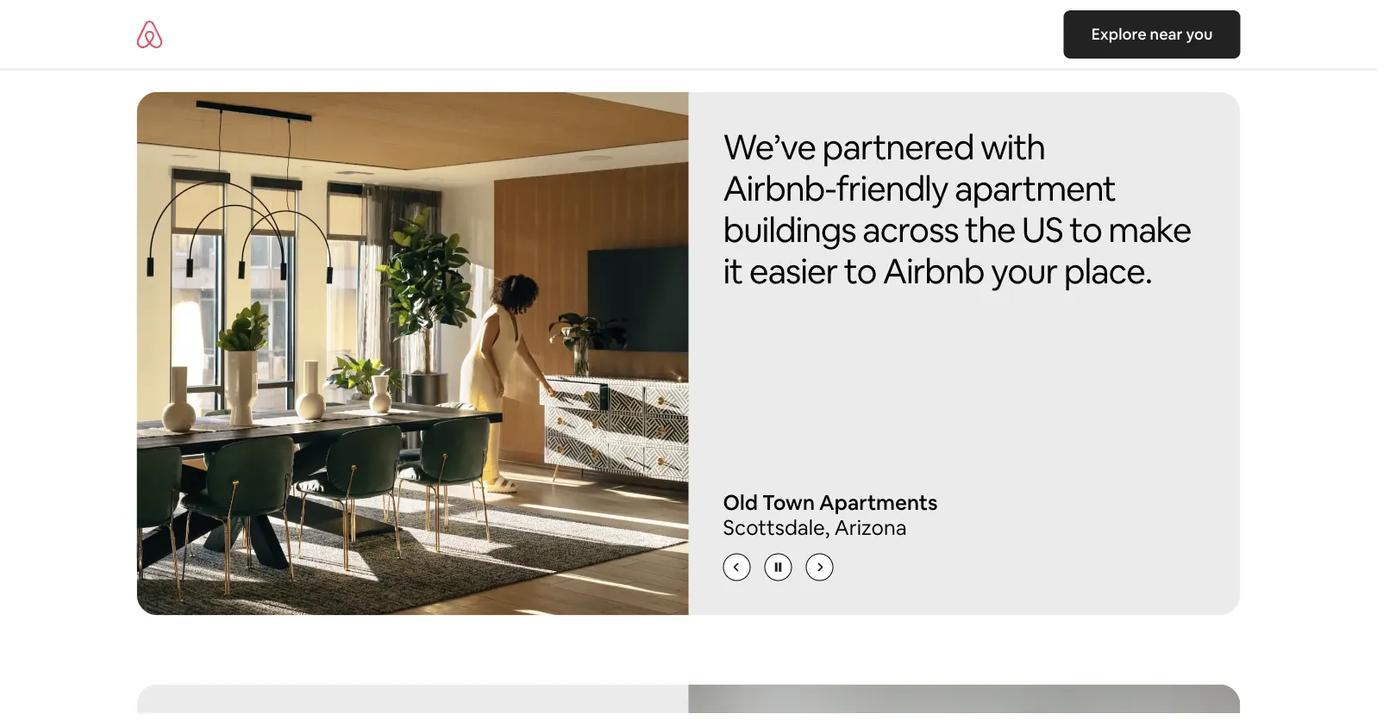 Task type: describe. For each thing, give the bounding box(es) containing it.
atlanta,
[[723, 514, 797, 541]]

place.
[[1064, 249, 1152, 294]]

we've partnered with airbnb‑friendly
[[723, 125, 1045, 211]]

airbnb‑friendly
[[723, 166, 948, 211]]

california
[[828, 514, 919, 541]]

525
[[723, 489, 758, 516]]

san
[[723, 514, 758, 541]]

midtown
[[778, 489, 864, 516]]

georgia
[[802, 514, 878, 541]]

metals
[[937, 489, 1001, 516]]

diego,
[[762, 514, 824, 541]]

the
[[965, 208, 1015, 252]]

it
[[723, 249, 743, 294]]

scottsdale,
[[723, 514, 830, 541]]

us
[[1022, 208, 1063, 252]]

partnered
[[822, 125, 974, 170]]

west midtown at star metals atlanta, georgia
[[723, 489, 1001, 541]]

old town apartments scottsdale, arizona
[[723, 489, 938, 541]]

town
[[762, 489, 815, 516]]

at
[[868, 489, 888, 516]]

apartment
[[955, 166, 1116, 211]]

525 olive apartments san diego, california
[[723, 489, 935, 541]]

near
[[1150, 24, 1183, 44]]

your
[[991, 249, 1057, 294]]



Task type: vqa. For each thing, say whether or not it's contained in the screenshot.
West
yes



Task type: locate. For each thing, give the bounding box(es) containing it.
to right 'easier'
[[844, 249, 876, 294]]

apartments inside 525 olive apartments san diego, california
[[816, 489, 935, 516]]

west
[[723, 489, 774, 516]]

star
[[893, 489, 932, 516]]

old
[[723, 489, 758, 516]]

make
[[1108, 208, 1191, 252]]

apartments for san diego, california
[[816, 489, 935, 516]]

to
[[1069, 208, 1102, 252], [844, 249, 876, 294]]

explore near you button
[[1064, 10, 1240, 59]]

arizona
[[834, 514, 907, 541]]

with
[[980, 125, 1045, 170]]

airbnb
[[883, 249, 984, 294]]

image of rooftop pool on a city apartment building at dusk image
[[137, 92, 689, 616], [137, 92, 689, 616]]

explore
[[1091, 24, 1147, 44]]

explore near you
[[1091, 24, 1213, 44]]

2 apartments from the left
[[819, 489, 938, 516]]

apartment buildings across the us to make it easier to airbnb your place.
[[723, 166, 1191, 294]]

to right "us"
[[1069, 208, 1102, 252]]

olive
[[762, 489, 812, 516]]

across
[[862, 208, 958, 252]]

apartments for scottsdale, arizona
[[819, 489, 938, 516]]

apartments inside old town apartments scottsdale, arizona
[[819, 489, 938, 516]]

easier
[[749, 249, 837, 294]]

image of gina smiling in a couch holding a phone image
[[689, 685, 1240, 715], [689, 685, 1240, 715]]

1 horizontal spatial to
[[1069, 208, 1102, 252]]

you
[[1186, 24, 1213, 44]]

0 horizontal spatial to
[[844, 249, 876, 294]]

apartments
[[816, 489, 935, 516], [819, 489, 938, 516]]

image of a person opening a sideboard drawer in a modern, stylish dining room image
[[137, 92, 689, 616], [137, 92, 689, 616]]

1 apartments from the left
[[816, 489, 935, 516]]

we've
[[723, 125, 816, 170]]

buildings
[[723, 208, 856, 252]]



